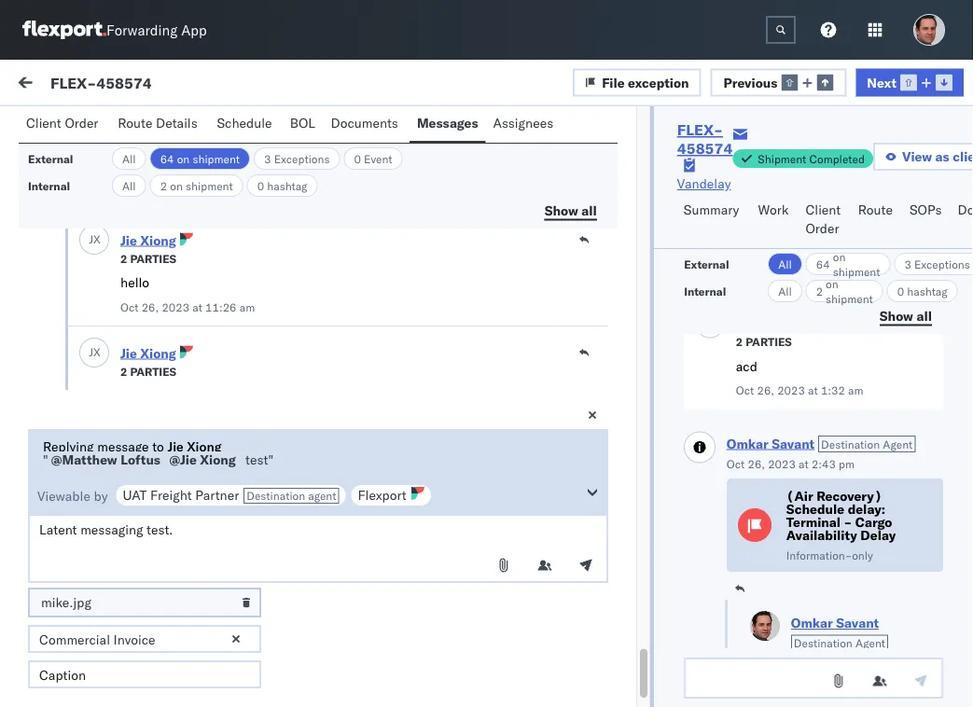 Task type: locate. For each thing, give the bounding box(es) containing it.
client order button down my work at the left top of page
[[19, 106, 110, 143]]

mike.jpg
[[41, 595, 91, 611]]

your inside i am filing a commendation report to improve your morale!
[[106, 252, 132, 268]]

1 vertical spatial 64
[[816, 257, 830, 271]]

work for my
[[53, 72, 102, 98]]

jie left customs
[[168, 439, 184, 455]]

omkar up the filing
[[91, 201, 130, 217]]

parties for the jie xiong button for @matthew
[[130, 139, 176, 153]]

0 horizontal spatial exceptions
[[274, 152, 330, 166]]

458574
[[96, 73, 152, 92], [677, 139, 733, 158], [788, 561, 836, 578], [788, 683, 836, 699]]

all button
[[112, 147, 146, 170], [112, 175, 146, 197], [768, 253, 802, 275], [768, 280, 802, 302]]

2 vertical spatial jie xiong button
[[120, 345, 176, 361]]

external left (1)
[[30, 119, 79, 135]]

jie right the filing
[[120, 232, 137, 248]]

2 on shipment down @matthew loftus button
[[160, 179, 233, 193]]

0 vertical spatial external
[[30, 119, 79, 135]]

1 horizontal spatial delay
[[861, 527, 896, 544]]

0 vertical spatial delay
[[861, 527, 896, 544]]

jie xiong button for hello
[[120, 232, 176, 248]]

boat!
[[181, 345, 212, 362]]

2:43
[[812, 457, 836, 471]]

jie xiong button
[[120, 119, 176, 135], [120, 232, 176, 248], [120, 345, 176, 361]]

message
[[217, 119, 272, 135], [58, 162, 103, 176]]

a down with
[[216, 616, 223, 632]]

2 jie xiong from the top
[[120, 232, 176, 248]]

2 pm from the top
[[452, 328, 471, 344]]

oct inside @matthew loftus @jie xiong test oct 24, 2023 at 2:32 pm
[[120, 187, 139, 201]]

j for @matthew
[[89, 119, 93, 133]]

64 on shipment
[[160, 152, 240, 166], [816, 250, 880, 279]]

1 vertical spatial @matthew
[[51, 452, 117, 468]]

2023 down @matthew loftus button
[[162, 187, 190, 201]]

external
[[30, 119, 79, 135], [28, 152, 73, 166], [684, 257, 729, 271]]

1 vertical spatial show
[[880, 308, 914, 324]]

1 vertical spatial work
[[758, 202, 789, 218]]

all button up the filing
[[112, 175, 146, 197]]

shipment inside 64 on shipment
[[833, 265, 880, 279]]

0 vertical spatial exception:
[[59, 439, 125, 455]]

64 on shipment for the top show all button
[[160, 152, 240, 166]]

2023, left 2:45
[[380, 561, 417, 578]]

omkar savant up floats
[[91, 313, 174, 329]]

2 2 parties from the top
[[120, 252, 176, 266]]

deal
[[142, 597, 167, 614]]

app
[[181, 21, 207, 39]]

1 vertical spatial client
[[806, 202, 841, 218]]

pm for 2:45
[[452, 561, 471, 578]]

jie
[[120, 119, 137, 135], [120, 232, 137, 248], [120, 345, 137, 361], [168, 439, 184, 455]]

flex- 458574 down availability
[[748, 561, 836, 578]]

my work
[[19, 72, 102, 98]]

exception: unknown customs hold type
[[56, 439, 278, 474]]

hashtag down sops button at the top right
[[908, 284, 948, 298]]

you
[[155, 681, 177, 698]]

partnership.
[[56, 635, 129, 651]]

@jie xiong button down message list button
[[233, 161, 300, 178]]

3 jie xiong button from the top
[[120, 345, 176, 361]]

1 jie xiong button from the top
[[120, 119, 176, 135]]

order down my work at the left top of page
[[65, 115, 98, 131]]

@jie down message list button
[[233, 161, 261, 178]]

shipment for all button underneath 1854269
[[833, 265, 880, 279]]

1 horizontal spatial message
[[217, 119, 272, 135]]

route
[[118, 115, 153, 131], [859, 202, 893, 218]]

hello oct 26, 2023 at 11:26 am
[[120, 274, 255, 314]]

flexport
[[358, 487, 407, 504]]

2 parties button down whatever floats your boat!
[[120, 363, 176, 379]]

parties down commendation
[[130, 252, 176, 266]]

external (1) button
[[22, 110, 118, 147]]

0 horizontal spatial @matthew
[[51, 452, 117, 468]]

j x
[[89, 119, 100, 133], [89, 232, 100, 246], [89, 345, 100, 359]]

0 vertical spatial 64 on shipment
[[160, 152, 240, 166]]

Latent messaging test. text field
[[28, 514, 608, 583]]

4 resize handle column header from the left
[[926, 156, 948, 708]]

x down flex-458574 at top
[[93, 119, 100, 133]]

2 pdt from the top
[[475, 328, 499, 344]]

1 horizontal spatial internal
[[125, 119, 171, 135]]

0 vertical spatial message
[[217, 119, 272, 135]]

bol
[[290, 115, 315, 131]]

2023, left "3:30"
[[380, 328, 417, 344]]

oct inside "omkar savant destination agent oct 26, 2023 at 2:43 pm"
[[727, 457, 745, 471]]

xiong inside @matthew loftus @jie xiong test oct 24, 2023 at 2:32 pm
[[264, 161, 300, 178]]

oct left 24,
[[120, 187, 139, 201]]

a right the filing
[[118, 233, 125, 250]]

pm right "3:30"
[[452, 328, 471, 344]]

0 vertical spatial am
[[63, 233, 81, 250]]

64 down 1854269
[[816, 257, 830, 271]]

j x down flex-458574 at top
[[89, 119, 100, 133]]

documents
[[331, 115, 398, 131]]

that
[[180, 681, 204, 698]]

schedule inside button
[[217, 115, 272, 131]]

@matthew inside @matthew loftus @jie xiong test oct 24, 2023 at 2:32 pm
[[120, 161, 187, 178]]

0 vertical spatial 3 exceptions
[[264, 152, 330, 166]]

agent inside omkar savant destination agent
[[856, 637, 886, 651]]

1 vertical spatial destination
[[247, 489, 305, 503]]

exception: up is
[[59, 560, 125, 576]]

0 vertical spatial omkar savant button
[[727, 435, 815, 452]]

all down 1854269
[[778, 257, 792, 271]]

am right '1:32'
[[849, 384, 864, 398]]

1 vertical spatial flex- 458574
[[748, 561, 836, 578]]

2 vertical spatial destination
[[794, 637, 853, 651]]

show all button
[[534, 197, 608, 225], [869, 302, 944, 330]]

0 horizontal spatial your
[[106, 252, 132, 268]]

0 vertical spatial internal
[[125, 119, 171, 135]]

destination inside uat freight partner destination agent
[[247, 489, 305, 503]]

next
[[867, 74, 897, 90]]

@matthew up viewable by
[[51, 452, 117, 468]]

cargo
[[856, 514, 893, 531]]

savant down only
[[837, 615, 879, 631]]

2 parties button down internal (0)
[[120, 137, 176, 153]]

0 vertical spatial jie xiong button
[[120, 119, 176, 135]]

oct down time
[[332, 225, 353, 242]]

destination inside omkar savant destination agent
[[794, 637, 853, 651]]

0 horizontal spatial schedule
[[217, 115, 272, 131]]

message for message list
[[217, 119, 272, 135]]

terminal
[[787, 514, 841, 531]]

2 vertical spatial pm
[[452, 561, 471, 578]]

omkar savant up the filing
[[91, 201, 174, 217]]

@jie inside @matthew loftus @jie xiong test oct 24, 2023 at 2:32 pm
[[233, 161, 261, 178]]

your right that
[[207, 681, 233, 698]]

delay up only
[[861, 527, 896, 544]]

uat
[[123, 487, 147, 504]]

parties down internal (0)
[[130, 139, 176, 153]]

agent inside "omkar savant destination agent oct 26, 2023 at 2:43 pm"
[[883, 437, 913, 451]]

do
[[958, 202, 974, 218]]

0 horizontal spatial 2 on shipment
[[160, 179, 233, 193]]

0 vertical spatial 3
[[264, 152, 271, 166]]

oct
[[120, 187, 139, 201], [332, 225, 353, 242], [120, 300, 139, 314], [332, 328, 353, 344], [736, 384, 755, 398], [727, 457, 745, 471], [332, 561, 353, 578]]

destination down test"
[[247, 489, 305, 503]]

exceptions down bol button
[[274, 152, 330, 166]]

commendation
[[128, 233, 216, 250]]

omkar savant for oct 26, 2023, 2:45 pm pdt
[[91, 528, 174, 544]]

all
[[582, 202, 597, 218], [917, 308, 932, 324]]

route inside 'button'
[[118, 115, 153, 131]]

3 down sops button at the top right
[[905, 257, 912, 271]]

0 vertical spatial work
[[181, 77, 212, 93]]

2023, left 4:00 in the top left of the page
[[380, 225, 417, 242]]

whatever floats your boat!
[[56, 345, 212, 362]]

a
[[118, 233, 125, 250], [98, 597, 105, 614], [216, 616, 223, 632]]

0 vertical spatial destination
[[822, 437, 880, 451]]

1 vertical spatial exception:
[[59, 560, 125, 576]]

a right is
[[98, 597, 105, 614]]

oct inside the '2 parties acd oct 26, 2023 at 1:32 am'
[[736, 384, 755, 398]]

omkar savant
[[543, 78, 618, 92], [91, 201, 174, 217], [91, 313, 174, 329], [91, 528, 174, 544], [91, 649, 174, 666]]

3 for the right show all button
[[905, 257, 912, 271]]

omkar down "by"
[[91, 528, 130, 544]]

shipment
[[758, 152, 807, 166]]

destination for omkar savant destination agent oct 26, 2023 at 2:43 pm
[[822, 437, 880, 451]]

0 vertical spatial all
[[582, 202, 597, 218]]

@jie
[[233, 161, 261, 178], [120, 387, 148, 404], [170, 452, 197, 468]]

0 vertical spatial work
[[53, 72, 102, 98]]

24,
[[142, 187, 159, 201]]

0 vertical spatial @jie
[[233, 161, 261, 178]]

2023 inside @matthew loftus @jie xiong test oct 24, 2023 at 2:32 pm
[[162, 187, 190, 201]]

1 vertical spatial hashtag
[[908, 284, 948, 298]]

2 2023, from the top
[[380, 328, 417, 344]]

4:00
[[420, 225, 449, 242]]

schedule
[[217, 115, 272, 131], [787, 501, 845, 518]]

1 vertical spatial show all button
[[869, 302, 944, 330]]

0 horizontal spatial 3
[[264, 152, 271, 166]]

@jie xiong up the partner
[[170, 452, 236, 468]]

external down external (1) button
[[28, 152, 73, 166]]

omkar savant for oct 26, 2023, 4:00 pm pdt
[[91, 201, 174, 217]]

client order
[[26, 115, 98, 131], [806, 202, 841, 237]]

1 vertical spatial 2 on shipment
[[816, 277, 873, 306]]

1 vertical spatial internal
[[28, 179, 70, 193]]

1 vertical spatial 2 parties
[[120, 252, 176, 266]]

1 horizontal spatial 64 on shipment
[[816, 250, 880, 279]]

1 horizontal spatial all
[[917, 308, 932, 324]]

j x left floats
[[89, 345, 100, 359]]

1 vertical spatial all
[[917, 308, 932, 324]]

1 vertical spatial a
[[98, 597, 105, 614]]

shipment down route "button"
[[833, 265, 880, 279]]

2 vertical spatial pdt
[[475, 561, 499, 578]]

your left boat!
[[152, 345, 178, 362]]

Commercial Invoice text field
[[28, 625, 261, 653]]

route inside "button"
[[859, 202, 893, 218]]

0 vertical spatial show
[[545, 202, 579, 218]]

1 pm from the top
[[452, 225, 471, 242]]

1 2 parties from the top
[[120, 139, 176, 153]]

0 horizontal spatial am
[[63, 233, 81, 250]]

am inside the '2 parties acd oct 26, 2023 at 1:32 am'
[[849, 384, 864, 398]]

2 parties button for the jie xiong button for hello
[[120, 250, 176, 266]]

1 horizontal spatial @jie xiong button
[[233, 161, 300, 178]]

agent
[[308, 489, 336, 503]]

2023, for 2:45
[[380, 561, 417, 578]]

exception
[[628, 74, 689, 90]]

omkar savant down uat
[[91, 528, 174, 544]]

external down the summary button
[[684, 257, 729, 271]]

0 horizontal spatial show
[[545, 202, 579, 218]]

2 parties down whatever floats your boat!
[[120, 365, 176, 379]]

26, down hello
[[142, 300, 159, 314]]

0 horizontal spatial show all button
[[534, 197, 608, 225]]

message
[[97, 439, 149, 455]]

1 horizontal spatial client order
[[806, 202, 841, 237]]

1 horizontal spatial your
[[152, 345, 178, 362]]

message left list
[[217, 119, 272, 135]]

view as clie
[[903, 148, 974, 165]]

savant up 2:43
[[772, 435, 815, 452]]

1 j x from the top
[[89, 119, 100, 133]]

message inside button
[[217, 119, 272, 135]]

sops
[[910, 202, 942, 218]]

2 parties for @matthew
[[120, 139, 176, 153]]

2 x from the top
[[93, 232, 100, 246]]

3 exceptions down list
[[264, 152, 330, 166]]

0 vertical spatial pm
[[233, 187, 248, 201]]

exception:
[[59, 439, 125, 455], [59, 560, 125, 576]]

savant up the warehouse
[[133, 528, 174, 544]]

0 vertical spatial j x
[[89, 119, 100, 133]]

1 vertical spatial j x
[[89, 232, 100, 246]]

notifying
[[100, 681, 152, 698]]

route button
[[851, 193, 903, 248]]

pm right '2:32'
[[233, 187, 248, 201]]

this is a great deal and with this contract established, we will create a lucrative partnership.
[[56, 597, 300, 651]]

at left 11:26
[[193, 300, 203, 314]]

1 vertical spatial @jie
[[120, 387, 148, 404]]

schedule left list
[[217, 115, 272, 131]]

shipment inside '2 on shipment'
[[826, 292, 873, 306]]

route for route details
[[118, 115, 153, 131]]

resize handle column header
[[301, 156, 324, 708], [509, 156, 532, 708], [718, 156, 740, 708], [926, 156, 948, 708]]

2 j from the top
[[89, 232, 93, 246]]

2 horizontal spatial your
[[207, 681, 233, 698]]

show for the top show all button
[[545, 202, 579, 218]]

1 vertical spatial route
[[859, 202, 893, 218]]

your
[[106, 252, 132, 268], [152, 345, 178, 362], [207, 681, 233, 698]]

0 horizontal spatial show all
[[545, 202, 597, 218]]

on
[[177, 152, 190, 166], [170, 179, 183, 193], [833, 250, 846, 264], [826, 277, 839, 291]]

@matthew up 24,
[[120, 161, 187, 178]]

destination inside "omkar savant destination agent oct 26, 2023 at 2:43 pm"
[[822, 437, 880, 451]]

0 horizontal spatial to
[[152, 439, 164, 455]]

64 inside 64 on shipment
[[816, 257, 830, 271]]

3 pm from the top
[[452, 561, 471, 578]]

with
[[196, 597, 222, 614]]

0 horizontal spatial loftus
[[121, 452, 161, 468]]

flex- 458574 up vandelay
[[677, 120, 733, 158]]

jie xiong for hello
[[120, 232, 176, 248]]

schedule up availability
[[787, 501, 845, 518]]

0 vertical spatial 0
[[354, 152, 361, 166]]

am inside hello oct 26, 2023 at 11:26 am
[[240, 300, 255, 314]]

omkar up floats
[[91, 313, 130, 329]]

2 jie xiong button from the top
[[120, 232, 176, 248]]

x up improve
[[93, 232, 100, 246]]

work for related
[[791, 162, 816, 176]]

0 horizontal spatial internal
[[28, 179, 70, 193]]

0 vertical spatial to
[[259, 233, 271, 250]]

exception: inside exception: unknown customs hold type
[[59, 439, 125, 455]]

savant down the will
[[133, 649, 174, 666]]

jie xiong button for @matthew
[[120, 119, 176, 135]]

1 j from the top
[[89, 119, 93, 133]]

resize handle column header for time
[[509, 156, 532, 708]]

parties down whatever floats your boat!
[[130, 365, 176, 379]]

26,
[[357, 225, 377, 242], [142, 300, 159, 314], [357, 328, 377, 344], [757, 384, 775, 398], [748, 457, 765, 471], [357, 561, 377, 578]]

agent for omkar savant destination agent
[[856, 637, 886, 651]]

oct down hello
[[120, 300, 139, 314]]

jie xiong
[[120, 119, 176, 135], [120, 232, 176, 248], [120, 345, 176, 361]]

jie xiong for @matthew
[[120, 119, 176, 135]]

1 horizontal spatial 64
[[816, 257, 830, 271]]

pdt
[[475, 225, 499, 242], [475, 328, 499, 344], [475, 561, 499, 578]]

0 horizontal spatial @jie
[[120, 387, 148, 404]]

2 inside '2 on shipment'
[[816, 284, 823, 298]]

2 inside the '2 parties acd oct 26, 2023 at 1:32 am'
[[736, 335, 743, 349]]

1 x from the top
[[93, 119, 100, 133]]

exceptions down sops button at the top right
[[914, 257, 970, 271]]

at
[[193, 187, 203, 201], [193, 300, 203, 314], [808, 384, 818, 398], [799, 457, 809, 471]]

pm inside @matthew loftus @jie xiong test oct 24, 2023 at 2:32 pm
[[233, 187, 248, 201]]

file exception button
[[573, 68, 701, 96], [573, 68, 701, 96]]

1 vertical spatial message
[[58, 162, 103, 176]]

2 resize handle column header from the left
[[509, 156, 532, 708]]

order right work button
[[806, 220, 840, 237]]

parties
[[130, 139, 176, 153], [130, 252, 176, 266], [746, 335, 792, 349], [130, 365, 176, 379]]

j up improve
[[89, 232, 93, 246]]

1 horizontal spatial show
[[880, 308, 914, 324]]

1 horizontal spatial schedule
[[787, 501, 845, 518]]

1 horizontal spatial @jie
[[170, 452, 197, 468]]

1 2023, from the top
[[380, 225, 417, 242]]

@matthew loftus @jie xiong test oct 24, 2023 at 2:32 pm
[[120, 161, 329, 201]]

3 jie xiong from the top
[[120, 345, 176, 361]]

2 vertical spatial x
[[93, 345, 100, 359]]

2 vertical spatial jie xiong
[[120, 345, 176, 361]]

external (1)
[[30, 119, 107, 135]]

0 vertical spatial 2023,
[[380, 225, 417, 242]]

pdt for oct 26, 2023, 4:00 pm pdt
[[475, 225, 499, 242]]

3 exceptions down sops button at the top right
[[905, 257, 970, 271]]

work right the import
[[181, 77, 212, 93]]

2 exception: from the top
[[59, 560, 125, 576]]

loftus inside @matthew loftus @jie xiong test oct 24, 2023 at 2:32 pm
[[190, 161, 230, 178]]

3 pdt from the top
[[475, 561, 499, 578]]

1 horizontal spatial 3 exceptions
[[905, 257, 970, 271]]

1 jie xiong from the top
[[120, 119, 176, 135]]

pdt for oct 26, 2023, 2:45 pm pdt
[[475, 561, 499, 578]]

0
[[354, 152, 361, 166], [257, 179, 264, 193], [898, 284, 905, 298]]

at inside the '2 parties acd oct 26, 2023 at 1:32 am'
[[808, 384, 818, 398]]

1 horizontal spatial work
[[791, 162, 816, 176]]

1 exception: from the top
[[59, 439, 125, 455]]

flex- inside flex- 458574
[[677, 120, 723, 139]]

1 horizontal spatial show all button
[[869, 302, 944, 330]]

shipment up 1366815
[[826, 292, 873, 306]]

0 horizontal spatial pm
[[233, 187, 248, 201]]

2
[[120, 139, 127, 153], [160, 179, 167, 193], [120, 252, 127, 266], [816, 284, 823, 298], [736, 335, 743, 349], [120, 365, 127, 379]]

2 vertical spatial external
[[684, 257, 729, 271]]

1 resize handle column header from the left
[[301, 156, 324, 708]]

destination up 2:43
[[822, 437, 880, 451]]

filing
[[85, 233, 114, 250]]

1 horizontal spatial show all
[[880, 308, 932, 324]]

client up 1854269
[[806, 202, 841, 218]]

2 vertical spatial internal
[[684, 284, 726, 298]]

x left floats
[[93, 345, 100, 359]]

acd
[[736, 358, 758, 374]]

bol button
[[283, 106, 323, 143]]

2 parties for hello
[[120, 252, 176, 266]]

3 2023, from the top
[[380, 561, 417, 578]]

1 vertical spatial pm
[[839, 457, 855, 471]]

1 horizontal spatial 0
[[354, 152, 361, 166]]

j left floats
[[89, 345, 93, 359]]

at left '2:32'
[[193, 187, 203, 201]]

client down the my
[[26, 115, 61, 131]]

work inside import work button
[[181, 77, 212, 93]]

omkar inside omkar savant destination agent
[[791, 615, 833, 631]]

3 resize handle column header from the left
[[718, 156, 740, 708]]

work right the related
[[791, 162, 816, 176]]

great
[[108, 597, 139, 614]]

shipment for all button over 24,
[[193, 152, 240, 166]]

loftus up uat
[[121, 452, 161, 468]]

is
[[85, 597, 95, 614]]

2 parties down internal (0)
[[120, 139, 176, 153]]

None text field
[[766, 16, 796, 44], [684, 658, 944, 699], [766, 16, 796, 44], [684, 658, 944, 699]]

2 vertical spatial 2 parties
[[120, 365, 176, 379]]

pm for 4:00
[[452, 225, 471, 242]]

flexport. image
[[22, 21, 106, 39]]

2023
[[162, 187, 190, 201], [162, 300, 190, 314], [778, 384, 805, 398], [768, 457, 796, 471]]

2 vertical spatial 2023,
[[380, 561, 417, 578]]

j
[[89, 119, 93, 133], [89, 232, 93, 246], [89, 345, 93, 359]]

jie for third the jie xiong button from the top
[[120, 345, 137, 361]]

destination down information-
[[794, 637, 853, 651]]

this
[[225, 597, 247, 614]]

0 down route "button"
[[898, 284, 905, 298]]

1 vertical spatial 2023,
[[380, 328, 417, 344]]

loftus up '2:32'
[[190, 161, 230, 178]]

flex- 458574
[[677, 120, 733, 158], [748, 561, 836, 578], [748, 683, 836, 699]]

@jie down whatever floats your boat!
[[120, 387, 148, 404]]

j down flex-458574 at top
[[89, 119, 93, 133]]

client
[[26, 115, 61, 131], [806, 202, 841, 218]]

a inside i am filing a commendation report to improve your morale!
[[118, 233, 125, 250]]

2 vertical spatial j
[[89, 345, 93, 359]]

all for the right show all button
[[917, 308, 932, 324]]

resize handle column header for message
[[301, 156, 324, 708]]

0 horizontal spatial work
[[53, 72, 102, 98]]

1 pdt from the top
[[475, 225, 499, 242]]

oct down agent
[[332, 561, 353, 578]]

agent down only
[[856, 637, 886, 651]]

- for oct 26, 2023, 2:45 pm pdt
[[540, 561, 548, 578]]

1 vertical spatial 0
[[257, 179, 264, 193]]

0 vertical spatial j
[[89, 119, 93, 133]]

flex-
[[50, 73, 96, 92], [677, 120, 723, 139], [748, 328, 788, 344], [748, 440, 788, 456], [748, 561, 788, 578], [748, 683, 788, 699]]

all
[[122, 152, 136, 166], [122, 179, 136, 193], [778, 257, 792, 271], [778, 284, 792, 298]]

at inside @matthew loftus @jie xiong test oct 24, 2023 at 2:32 pm
[[193, 187, 203, 201]]

458574 down omkar savant destination agent
[[788, 683, 836, 699]]

hashtag down test
[[267, 179, 308, 193]]

3 2 parties from the top
[[120, 365, 176, 379]]

2023, for 4:00
[[380, 225, 417, 242]]

2 j x from the top
[[89, 232, 100, 246]]



Task type: vqa. For each thing, say whether or not it's contained in the screenshot.


Task type: describe. For each thing, give the bounding box(es) containing it.
0 horizontal spatial client order
[[26, 115, 98, 131]]

flex-458574
[[50, 73, 152, 92]]

information-
[[787, 548, 852, 562]]

Add caption (optional) text field
[[28, 661, 261, 689]]

2 vertical spatial flex- 458574
[[748, 683, 836, 699]]

route details button
[[110, 106, 210, 143]]

2 parties button up acd
[[736, 333, 792, 350]]

26, left 2:45
[[357, 561, 377, 578]]

shipment for all button on top of the filing
[[186, 179, 233, 193]]

0 vertical spatial @jie xiong
[[120, 387, 187, 404]]

create
[[176, 616, 213, 632]]

0 horizontal spatial 0
[[257, 179, 264, 193]]

resize handle column header for related work item/shipment
[[926, 156, 948, 708]]

messages button
[[410, 106, 486, 143]]

savant left exception
[[582, 78, 618, 92]]

oct left "3:30"
[[332, 328, 353, 344]]

order inside the client order
[[806, 220, 840, 237]]

1 vertical spatial omkar savant button
[[791, 615, 879, 631]]

route details
[[118, 115, 198, 131]]

savant inside "omkar savant destination agent oct 26, 2023 at 2:43 pm"
[[772, 435, 815, 452]]

parties inside the '2 parties acd oct 26, 2023 at 1:32 am'
[[746, 335, 792, 349]]

- for oct 26, 2023, 3:30 pm pdt
[[540, 328, 548, 344]]

omkar left file on the right
[[543, 78, 579, 92]]

2 vertical spatial your
[[207, 681, 233, 698]]

oct 26, 2023, 2:45 pm pdt
[[332, 561, 499, 578]]

next button
[[856, 68, 964, 96]]

to inside i am filing a commendation report to improve your morale!
[[259, 233, 271, 250]]

3:30
[[420, 328, 449, 344]]

0 horizontal spatial a
[[98, 597, 105, 614]]

schedule inside (air recovery) schedule delay: terminal - cargo availability delay information-only
[[787, 501, 845, 518]]

report
[[220, 233, 256, 250]]

omkar savant destination agent oct 26, 2023 at 2:43 pm
[[727, 435, 913, 471]]

destination for omkar savant destination agent
[[794, 637, 853, 651]]

we
[[56, 681, 75, 698]]

show for the right show all button
[[880, 308, 914, 324]]

1 vertical spatial 0 hashtag
[[898, 284, 948, 298]]

documents button
[[323, 106, 410, 143]]

1366815
[[788, 328, 844, 344]]

will
[[152, 616, 172, 632]]

improve
[[56, 252, 103, 268]]

64 for the top show all button
[[160, 152, 174, 166]]

test
[[307, 161, 329, 178]]

(1)
[[82, 119, 107, 135]]

(air
[[787, 488, 814, 505]]

2023 inside hello oct 26, 2023 at 11:26 am
[[162, 300, 190, 314]]

2:32
[[205, 187, 230, 201]]

1854269
[[788, 225, 844, 242]]

0 horizontal spatial hashtag
[[267, 179, 308, 193]]

parties for third the jie xiong button from the top
[[130, 365, 176, 379]]

pm inside "omkar savant destination agent oct 26, 2023 at 2:43 pm"
[[839, 457, 855, 471]]

delay inside (air recovery) schedule delay: terminal - cargo availability delay information-only
[[861, 527, 896, 544]]

viewable
[[37, 488, 90, 505]]

time
[[333, 162, 358, 176]]

0 vertical spatial 2 on shipment
[[160, 179, 233, 193]]

exception: for exception: warehouse devan delay
[[59, 560, 125, 576]]

message list
[[217, 119, 298, 135]]

0 horizontal spatial delay
[[244, 560, 280, 576]]

savant inside omkar savant destination agent
[[837, 615, 879, 631]]

0 vertical spatial exceptions
[[274, 152, 330, 166]]

related work item/shipment
[[749, 162, 895, 176]]

shipment,
[[236, 681, 296, 698]]

list
[[275, 119, 298, 135]]

oct 26, 2023, 4:00 pm pdt
[[332, 225, 499, 242]]

view
[[903, 148, 933, 165]]

3 j from the top
[[89, 345, 93, 359]]

x for hello
[[93, 232, 100, 246]]

hold
[[249, 439, 278, 455]]

unknown
[[129, 439, 187, 455]]

floats
[[115, 345, 149, 362]]

related
[[749, 162, 788, 176]]

1 horizontal spatial 2 on shipment
[[816, 277, 873, 306]]

omkar up notifying
[[91, 649, 130, 666]]

external inside button
[[30, 119, 79, 135]]

import work button
[[131, 60, 219, 110]]

import work
[[138, 77, 212, 93]]

2 horizontal spatial a
[[216, 616, 223, 632]]

clie
[[953, 148, 974, 165]]

assignees
[[493, 115, 554, 131]]

internal (0)
[[125, 119, 199, 135]]

exception: for exception: unknown customs hold type
[[59, 439, 125, 455]]

file exception
[[602, 74, 689, 90]]

26, inside "omkar savant destination agent oct 26, 2023 at 2:43 pm"
[[748, 457, 765, 471]]

2 parties button for third the jie xiong button from the top
[[120, 363, 176, 379]]

delay:
[[848, 501, 886, 518]]

oct inside hello oct 26, 2023 at 11:26 am
[[120, 300, 139, 314]]

x for @matthew
[[93, 119, 100, 133]]

am inside i am filing a commendation report to improve your morale!
[[63, 233, 81, 250]]

pm for 3:30
[[452, 328, 471, 344]]

internal inside button
[[125, 119, 171, 135]]

0 vertical spatial client
[[26, 115, 61, 131]]

all button up flex- 1366815
[[768, 280, 802, 302]]

26, left 4:00 in the top left of the page
[[357, 225, 377, 242]]

2 down the route details
[[120, 139, 127, 153]]

event
[[364, 152, 393, 166]]

message list button
[[209, 110, 305, 147]]

internal (0) button
[[118, 110, 209, 147]]

omkar savant for oct 26, 2023, 3:30 pm pdt
[[91, 313, 174, 329]]

2 parties button for the jie xiong button for @matthew
[[120, 137, 176, 153]]

details
[[156, 115, 198, 131]]

1 vertical spatial loftus
[[121, 452, 161, 468]]

0 vertical spatial show all button
[[534, 197, 608, 225]]

j for hello
[[89, 232, 93, 246]]

1:32
[[821, 384, 846, 398]]

are
[[78, 681, 97, 698]]

route for route
[[859, 202, 893, 218]]

- inside (air recovery) schedule delay: terminal - cargo availability delay information-only
[[844, 514, 852, 531]]

1 vertical spatial @jie xiong button
[[120, 387, 187, 404]]

26, inside hello oct 26, 2023 at 11:26 am
[[142, 300, 159, 314]]

(air recovery) schedule delay: terminal - cargo availability delay information-only
[[787, 488, 896, 562]]

1 horizontal spatial exceptions
[[914, 257, 970, 271]]

previous
[[724, 74, 778, 90]]

2023 inside "omkar savant destination agent oct 26, 2023 at 2:43 pm"
[[768, 457, 796, 471]]

0 vertical spatial 0 hashtag
[[257, 179, 308, 193]]

jie for the jie xiong button for hello
[[120, 232, 137, 248]]

test"
[[246, 452, 274, 468]]

pdt for oct 26, 2023, 3:30 pm pdt
[[475, 328, 499, 344]]

0 horizontal spatial 3 exceptions
[[264, 152, 330, 166]]

omkar savant up notifying
[[91, 649, 174, 666]]

0 horizontal spatial client order button
[[19, 106, 110, 143]]

all left 24,
[[122, 179, 136, 193]]

omkar inside "omkar savant destination agent oct 26, 2023 at 2:43 pm"
[[727, 435, 769, 452]]

2023 inside the '2 parties acd oct 26, 2023 at 1:32 am'
[[778, 384, 805, 398]]

3 x from the top
[[93, 345, 100, 359]]

we are notifying you that your shipment,
[[56, 681, 296, 698]]

and
[[171, 597, 193, 614]]

at inside "omkar savant destination agent oct 26, 2023 at 2:43 pm"
[[799, 457, 809, 471]]

2 up hello
[[120, 252, 127, 266]]

0 horizontal spatial order
[[65, 115, 98, 131]]

all button up 24,
[[112, 147, 146, 170]]

1 vertical spatial @jie xiong
[[170, 452, 236, 468]]

summary button
[[677, 193, 751, 248]]

1 vertical spatial to
[[152, 439, 164, 455]]

26, inside the '2 parties acd oct 26, 2023 at 1:32 am'
[[757, 384, 775, 398]]

1 horizontal spatial client order button
[[799, 193, 851, 248]]

agent for omkar savant destination agent oct 26, 2023 at 2:43 pm
[[883, 437, 913, 451]]

this
[[56, 597, 81, 614]]

item/shipment
[[818, 162, 895, 176]]

at inside hello oct 26, 2023 at 11:26 am
[[193, 300, 203, 314]]

2 horizontal spatial internal
[[684, 284, 726, 298]]

file
[[602, 74, 625, 90]]

recovery)
[[817, 488, 883, 505]]

i am filing a commendation report to improve your morale!
[[56, 233, 271, 268]]

458574 up the route details
[[96, 73, 152, 92]]

1 vertical spatial your
[[152, 345, 178, 362]]

devan
[[202, 560, 241, 576]]

3 j x from the top
[[89, 345, 100, 359]]

omkar savant destination agent
[[791, 615, 886, 651]]

2 down floats
[[120, 365, 127, 379]]

all for the top show all button
[[582, 202, 597, 218]]

64 for the right show all button
[[816, 257, 830, 271]]

- for oct 26, 2023, 4:00 pm pdt
[[540, 225, 548, 242]]

all down the route details
[[122, 152, 136, 166]]

2 vertical spatial 0
[[898, 284, 905, 298]]

64 on shipment for the right show all button
[[816, 250, 880, 279]]

my
[[19, 72, 48, 98]]

jie for the jie xiong button for @matthew
[[120, 119, 137, 135]]

forwarding app
[[106, 21, 207, 39]]

@matthew loftus button
[[120, 161, 230, 178]]

i
[[56, 233, 60, 250]]

1 vertical spatial client order
[[806, 202, 841, 237]]

previous button
[[711, 68, 847, 96]]

(0)
[[174, 119, 199, 135]]

savant up whatever floats your boat!
[[133, 313, 174, 329]]

viewable by
[[37, 488, 108, 505]]

message for message
[[58, 162, 103, 176]]

established,
[[56, 616, 129, 632]]

as
[[936, 148, 950, 165]]

3 for the top show all button
[[264, 152, 271, 166]]

replying message to jie xiong
[[43, 439, 222, 455]]

j x for @matthew
[[89, 119, 100, 133]]

0 vertical spatial flex- 458574
[[677, 120, 733, 158]]

0 event
[[354, 152, 393, 166]]

458574 down availability
[[788, 561, 836, 578]]

lucrative
[[227, 616, 277, 632]]

contract
[[251, 597, 300, 614]]

uat freight partner destination agent
[[123, 487, 336, 504]]

2:45
[[420, 561, 449, 578]]

by
[[94, 488, 108, 505]]

completed
[[810, 152, 865, 166]]

2023, for 3:30
[[380, 328, 417, 344]]

savant up commendation
[[133, 201, 174, 217]]

458574 up vandelay
[[677, 139, 733, 158]]

all button down 1854269
[[768, 253, 802, 275]]

j x for hello
[[89, 232, 100, 246]]

1 vertical spatial external
[[28, 152, 73, 166]]

parties for the jie xiong button for hello
[[130, 252, 176, 266]]

forwarding app link
[[22, 21, 207, 39]]

summary
[[684, 202, 740, 218]]

omkar savant up assignees button
[[543, 78, 618, 92]]

work inside work button
[[758, 202, 789, 218]]

type
[[56, 457, 85, 474]]

all up flex- 1366815
[[778, 284, 792, 298]]

availability
[[787, 527, 858, 544]]

2 right 24,
[[160, 179, 167, 193]]

shipment for all button on top of flex- 1366815
[[826, 292, 873, 306]]

hello
[[120, 274, 149, 291]]

26, left "3:30"
[[357, 328, 377, 344]]



